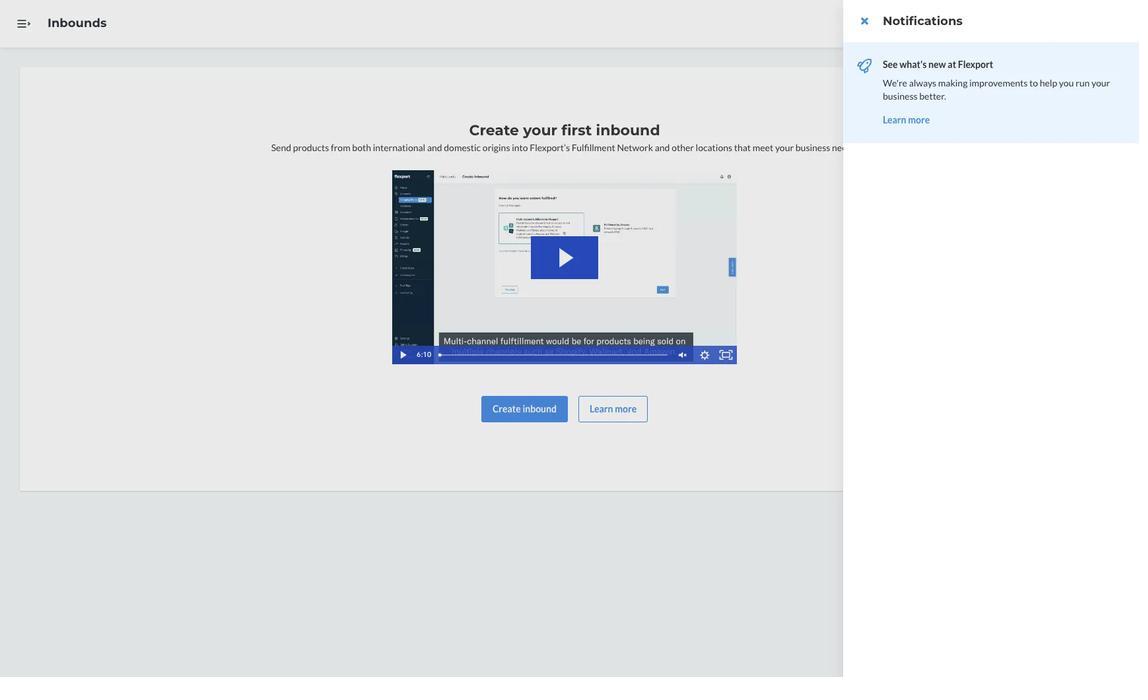 Task type: locate. For each thing, give the bounding box(es) containing it.
you
[[1059, 77, 1074, 89]]

always
[[909, 77, 937, 89]]

learn more
[[883, 114, 930, 125]]

what's
[[900, 59, 927, 70]]

see what's new at flexport
[[883, 59, 993, 70]]

your
[[1092, 77, 1110, 89]]

see
[[883, 59, 898, 70]]

at
[[948, 59, 956, 70]]

notifications
[[883, 14, 963, 28]]

flexport
[[958, 59, 993, 70]]

more
[[908, 114, 930, 125]]



Task type: vqa. For each thing, say whether or not it's contained in the screenshot.
the Help Center within the Help Center button
no



Task type: describe. For each thing, give the bounding box(es) containing it.
learn more link
[[883, 114, 930, 125]]

run
[[1076, 77, 1090, 89]]

business
[[883, 90, 918, 102]]

close image
[[861, 16, 868, 26]]

making
[[938, 77, 968, 89]]

to
[[1030, 77, 1038, 89]]

learn
[[883, 114, 906, 125]]

help
[[1040, 77, 1057, 89]]

we're always making improvements to help you run your business better.
[[883, 77, 1110, 102]]

improvements
[[970, 77, 1028, 89]]

new
[[929, 59, 946, 70]]

we're
[[883, 77, 907, 89]]

better.
[[920, 90, 946, 102]]



